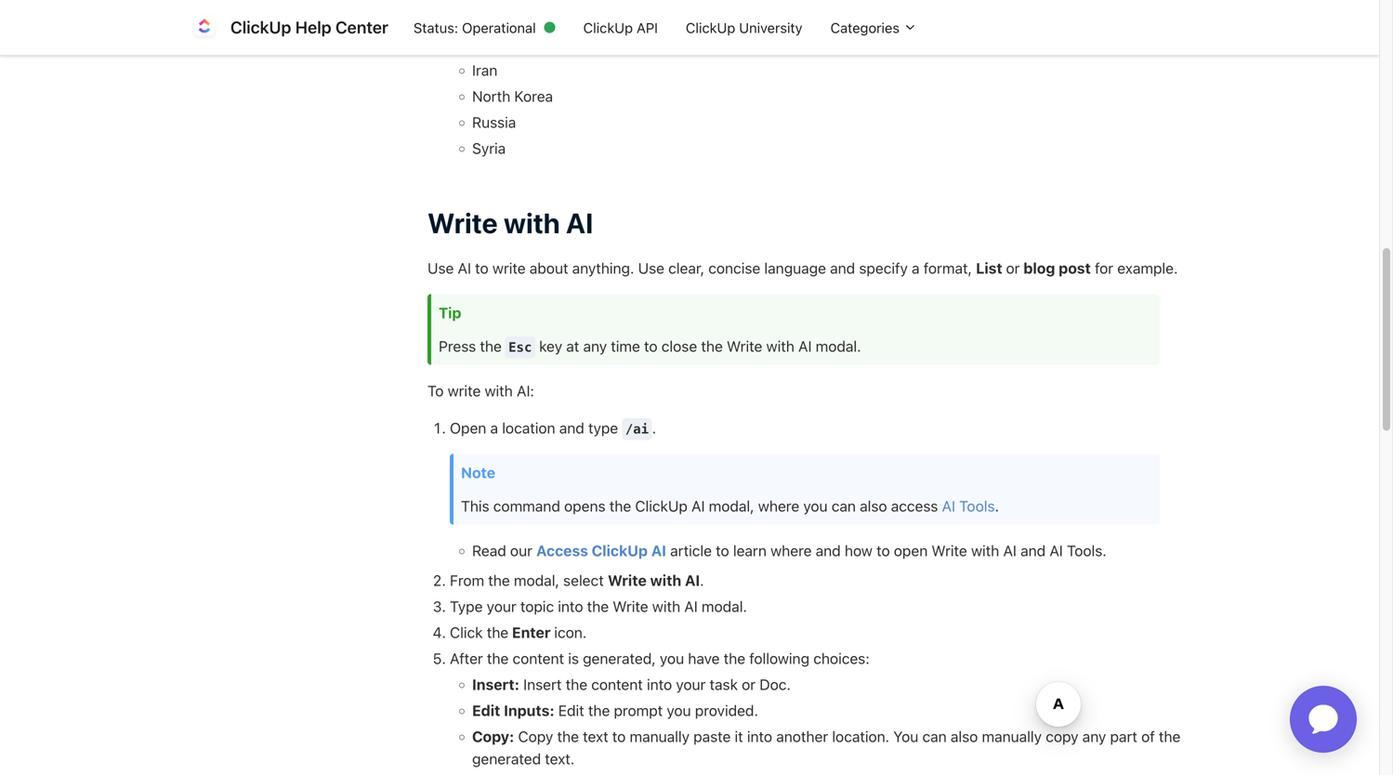 Task type: describe. For each thing, give the bounding box(es) containing it.
0 horizontal spatial any
[[583, 337, 607, 355]]

0 vertical spatial you
[[804, 497, 828, 515]]

access
[[536, 542, 588, 560]]

you
[[894, 728, 919, 746]]

for
[[1095, 259, 1114, 277]]

the left esc
[[480, 337, 502, 355]]

. inside from the modal, select write with ai . type your topic into the write with ai modal. click the enter icon.
[[700, 572, 704, 589]]

0 vertical spatial also
[[860, 497, 887, 515]]

select
[[563, 572, 604, 589]]

operational
[[462, 19, 536, 36]]

the up text
[[588, 702, 610, 720]]

icon.
[[554, 624, 587, 641]]

format,
[[924, 259, 972, 277]]

to right time
[[644, 337, 658, 355]]

open
[[450, 419, 486, 437]]

your inside from the modal, select write with ai . type your topic into the write with ai modal. click the enter icon.
[[487, 598, 517, 615]]

0 horizontal spatial .
[[652, 419, 656, 437]]

topic
[[520, 598, 554, 615]]

0 vertical spatial write
[[493, 259, 526, 277]]

status:
[[414, 19, 458, 36]]

opens
[[564, 497, 606, 515]]

cuba
[[472, 9, 508, 27]]

with up about
[[504, 206, 560, 239]]

center
[[336, 17, 389, 37]]

article
[[670, 542, 712, 560]]

to
[[428, 382, 444, 400]]

1 horizontal spatial or
[[1006, 259, 1020, 277]]

also inside copy the text to manually paste it into another location. you can also manually copy any part of the generated text.
[[951, 728, 978, 746]]

1 horizontal spatial modal,
[[709, 497, 754, 515]]

clickup help help center home page image
[[190, 13, 219, 42]]

concise
[[709, 259, 761, 277]]

the down is
[[566, 676, 588, 694]]

the right close at top
[[701, 337, 723, 355]]

your inside insert: insert the content into your task or doc. edit inputs: edit the prompt you provided.
[[676, 676, 706, 694]]

provided.
[[695, 702, 758, 720]]

read our access clickup ai article to learn where and how to open write with ai and ai tools.
[[472, 542, 1111, 560]]

with left the ai:
[[485, 382, 513, 400]]

to left learn
[[716, 542, 729, 560]]

write up generated,
[[613, 598, 649, 615]]

help
[[295, 17, 332, 37]]

api
[[637, 19, 658, 36]]

into inside insert: insert the content into your task or doc. edit inputs: edit the prompt you provided.
[[647, 676, 672, 694]]

with down language
[[766, 337, 795, 355]]

the up 'text.'
[[557, 728, 579, 746]]

clickup help center
[[231, 17, 389, 37]]

paste
[[694, 728, 731, 746]]

the down select
[[587, 598, 609, 615]]

clickup api link
[[570, 10, 672, 45]]

generated
[[472, 750, 541, 768]]

clickup university link
[[672, 10, 817, 45]]

ai:
[[517, 382, 534, 400]]

status: operational
[[414, 19, 536, 36]]

copy
[[518, 728, 553, 746]]

1 vertical spatial where
[[771, 542, 812, 560]]

access clickup ai link
[[536, 542, 667, 560]]

kong
[[513, 35, 547, 53]]

/ai
[[625, 422, 649, 437]]

0 vertical spatial can
[[832, 497, 856, 515]]

clear,
[[669, 259, 705, 277]]

time
[[611, 337, 640, 355]]

clickup for clickup api
[[583, 19, 633, 36]]

with down article
[[650, 572, 682, 589]]

the up task
[[724, 650, 746, 667]]

iran
[[472, 61, 498, 79]]

korea
[[514, 87, 553, 105]]

read
[[472, 542, 506, 560]]

location.
[[832, 728, 890, 746]]

enter
[[512, 624, 551, 641]]

2 manually from the left
[[982, 728, 1042, 746]]

inputs:
[[504, 702, 555, 720]]

to write with ai:
[[428, 382, 534, 400]]

location
[[502, 419, 555, 437]]

have
[[688, 650, 720, 667]]

clickup up article
[[635, 497, 688, 515]]

this command opens the clickup ai modal, where you can also access ai tools .
[[461, 497, 999, 515]]

anything.
[[572, 259, 634, 277]]

type
[[588, 419, 618, 437]]

post
[[1059, 259, 1091, 277]]

command
[[493, 497, 560, 515]]

clickup api
[[583, 19, 658, 36]]

write right open
[[932, 542, 968, 560]]

with down tools
[[971, 542, 1000, 560]]

press the esc key at any time to close the write with ai modal.
[[439, 337, 865, 355]]

example.
[[1118, 259, 1178, 277]]

after the content is generated, you have the following choices:
[[450, 650, 870, 667]]

and left tools.
[[1021, 542, 1046, 560]]

list
[[976, 259, 1003, 277]]

1 use from the left
[[428, 259, 454, 277]]

2 use from the left
[[638, 259, 665, 277]]

university
[[739, 19, 803, 36]]

esc
[[509, 340, 532, 355]]

with up after the content is generated, you have the following choices:
[[652, 598, 681, 615]]

and left how at bottom
[[816, 542, 841, 560]]

text
[[583, 728, 609, 746]]

doc.
[[760, 676, 791, 694]]

0 vertical spatial content
[[513, 650, 564, 667]]

clickup help center link
[[190, 13, 400, 42]]

russia
[[472, 113, 516, 131]]

is
[[568, 650, 579, 667]]

the down read
[[488, 572, 510, 589]]

after
[[450, 650, 483, 667]]

ai tools link
[[942, 497, 995, 515]]



Task type: vqa. For each thing, say whether or not it's contained in the screenshot.
left all
no



Task type: locate. For each thing, give the bounding box(es) containing it.
modal, inside from the modal, select write with ai . type your topic into the write with ai modal. click the enter icon.
[[514, 572, 560, 589]]

clickup inside 'link'
[[231, 17, 291, 37]]

2 horizontal spatial .
[[995, 497, 999, 515]]

to right how at bottom
[[877, 542, 890, 560]]

also left access
[[860, 497, 887, 515]]

1 horizontal spatial content
[[591, 676, 643, 694]]

2 vertical spatial .
[[700, 572, 704, 589]]

learn
[[733, 542, 767, 560]]

1 horizontal spatial can
[[923, 728, 947, 746]]

1 vertical spatial or
[[742, 676, 756, 694]]

0 vertical spatial into
[[558, 598, 583, 615]]

categories
[[831, 19, 904, 36]]

you left the have
[[660, 650, 684, 667]]

to down write with ai
[[475, 259, 489, 277]]

from
[[450, 572, 484, 589]]

0 vertical spatial where
[[758, 497, 800, 515]]

1 vertical spatial write
[[448, 382, 481, 400]]

access
[[891, 497, 938, 515]]

modal,
[[709, 497, 754, 515], [514, 572, 560, 589]]

1 vertical spatial content
[[591, 676, 643, 694]]

0 vertical spatial modal,
[[709, 497, 754, 515]]

write
[[493, 259, 526, 277], [448, 382, 481, 400]]

clickup up select
[[592, 542, 648, 560]]

modal, up learn
[[709, 497, 754, 515]]

tools.
[[1067, 542, 1107, 560]]

write down access clickup ai link
[[608, 572, 647, 589]]

insert:
[[472, 676, 520, 694]]

manually left copy at right bottom
[[982, 728, 1042, 746]]

blog
[[1024, 259, 1055, 277]]

copy
[[1046, 728, 1079, 746]]

0 vertical spatial a
[[912, 259, 920, 277]]

where
[[758, 497, 800, 515], [771, 542, 812, 560]]

1 manually from the left
[[630, 728, 690, 746]]

0 horizontal spatial a
[[490, 419, 498, 437]]

or right list at the top right of the page
[[1006, 259, 1020, 277]]

1 horizontal spatial any
[[1083, 728, 1107, 746]]

into inside from the modal, select write with ai . type your topic into the write with ai modal. click the enter icon.
[[558, 598, 583, 615]]

write down syria
[[428, 206, 498, 239]]

clickup left university
[[686, 19, 736, 36]]

0 horizontal spatial write
[[448, 382, 481, 400]]

and left 'type'
[[559, 419, 585, 437]]

1 horizontal spatial also
[[951, 728, 978, 746]]

text.
[[545, 750, 575, 768]]

clickup for clickup help center
[[231, 17, 291, 37]]

write left about
[[493, 259, 526, 277]]

use up press
[[428, 259, 454, 277]]

can up how at bottom
[[832, 497, 856, 515]]

content down generated,
[[591, 676, 643, 694]]

to inside copy the text to manually paste it into another location. you can also manually copy any part of the generated text.
[[612, 728, 626, 746]]

or inside insert: insert the content into your task or doc. edit inputs: edit the prompt you provided.
[[742, 676, 756, 694]]

edit up 'copy:'
[[472, 702, 500, 720]]

1 vertical spatial any
[[1083, 728, 1107, 746]]

north
[[472, 87, 511, 105]]

copy the text to manually paste it into another location. you can also manually copy any part of the generated text.
[[472, 728, 1181, 768]]

or right task
[[742, 676, 756, 694]]

0 horizontal spatial modal.
[[702, 598, 747, 615]]

of
[[1142, 728, 1155, 746]]

1 horizontal spatial use
[[638, 259, 665, 277]]

the right the of
[[1159, 728, 1181, 746]]

1 horizontal spatial into
[[647, 676, 672, 694]]

. down article
[[700, 572, 704, 589]]

the up insert:
[[487, 650, 509, 667]]

1 horizontal spatial .
[[700, 572, 704, 589]]

1 horizontal spatial your
[[676, 676, 706, 694]]

or
[[1006, 259, 1020, 277], [742, 676, 756, 694]]

edit up text
[[559, 702, 584, 720]]

copy:
[[472, 728, 514, 746]]

clickup for clickup university
[[686, 19, 736, 36]]

insert: insert the content into your task or doc. edit inputs: edit the prompt you provided.
[[472, 676, 791, 720]]

1 vertical spatial into
[[647, 676, 672, 694]]

2 vertical spatial into
[[747, 728, 773, 746]]

0 horizontal spatial can
[[832, 497, 856, 515]]

a right "open"
[[490, 419, 498, 437]]

choices:
[[814, 650, 870, 667]]

1 horizontal spatial edit
[[559, 702, 584, 720]]

with
[[504, 206, 560, 239], [766, 337, 795, 355], [485, 382, 513, 400], [971, 542, 1000, 560], [650, 572, 682, 589], [652, 598, 681, 615]]

can right you
[[923, 728, 947, 746]]

any left part
[[1083, 728, 1107, 746]]

any right 'at'
[[583, 337, 607, 355]]

0 vertical spatial or
[[1006, 259, 1020, 277]]

use ai to write about anything. use clear, concise language and specify a format, list or blog post for example.
[[428, 259, 1182, 277]]

this
[[461, 497, 490, 515]]

1 horizontal spatial manually
[[982, 728, 1042, 746]]

into down after the content is generated, you have the following choices:
[[647, 676, 672, 694]]

close
[[662, 337, 697, 355]]

0 vertical spatial .
[[652, 419, 656, 437]]

modal. down use ai to write about anything. use clear, concise language and specify a format, list or blog post for example. at the top of the page
[[816, 337, 861, 355]]

into up icon.
[[558, 598, 583, 615]]

0 horizontal spatial also
[[860, 497, 887, 515]]

0 horizontal spatial into
[[558, 598, 583, 615]]

from the modal, select write with ai . type your topic into the write with ai modal. click the enter icon.
[[450, 572, 747, 641]]

1 vertical spatial also
[[951, 728, 978, 746]]

part
[[1110, 728, 1138, 746]]

into inside copy the text to manually paste it into another location. you can also manually copy any part of the generated text.
[[747, 728, 773, 746]]

1 vertical spatial you
[[660, 650, 684, 667]]

0 horizontal spatial modal,
[[514, 572, 560, 589]]

write right close at top
[[727, 337, 763, 355]]

the right "click"
[[487, 624, 509, 641]]

modal. up the have
[[702, 598, 747, 615]]

into right it in the bottom of the page
[[747, 728, 773, 746]]

clickup
[[231, 17, 291, 37], [583, 19, 633, 36], [686, 19, 736, 36], [635, 497, 688, 515], [592, 542, 648, 560]]

to right text
[[612, 728, 626, 746]]

your down the have
[[676, 676, 706, 694]]

categories button
[[817, 10, 931, 45]]

edit
[[472, 702, 500, 720], [559, 702, 584, 720]]

following
[[750, 650, 810, 667]]

0 horizontal spatial edit
[[472, 702, 500, 720]]

1 horizontal spatial modal.
[[816, 337, 861, 355]]

can inside copy the text to manually paste it into another location. you can also manually copy any part of the generated text.
[[923, 728, 947, 746]]

write right to
[[448, 382, 481, 400]]

cuba hong kong iran north korea russia syria
[[472, 9, 553, 157]]

the right opens
[[610, 497, 631, 515]]

task
[[710, 676, 738, 694]]

1 horizontal spatial a
[[912, 259, 920, 277]]

0 vertical spatial your
[[487, 598, 517, 615]]

any
[[583, 337, 607, 355], [1083, 728, 1107, 746]]

use
[[428, 259, 454, 277], [638, 259, 665, 277]]

. right access
[[995, 497, 999, 515]]

write with ai
[[428, 206, 594, 239]]

0 horizontal spatial use
[[428, 259, 454, 277]]

syria
[[472, 139, 506, 157]]

into
[[558, 598, 583, 615], [647, 676, 672, 694], [747, 728, 773, 746]]

modal, up topic
[[514, 572, 560, 589]]

specify
[[859, 259, 908, 277]]

1 vertical spatial modal.
[[702, 598, 747, 615]]

1 edit from the left
[[472, 702, 500, 720]]

click
[[450, 624, 483, 641]]

type
[[450, 598, 483, 615]]

press
[[439, 337, 476, 355]]

content inside insert: insert the content into your task or doc. edit inputs: edit the prompt you provided.
[[591, 676, 643, 694]]

you inside insert: insert the content into your task or doc. edit inputs: edit the prompt you provided.
[[667, 702, 691, 720]]

1 vertical spatial your
[[676, 676, 706, 694]]

tools
[[960, 497, 995, 515]]

clickup left help
[[231, 17, 291, 37]]

our
[[510, 542, 533, 560]]

ai
[[566, 206, 594, 239], [458, 259, 471, 277], [799, 337, 812, 355], [692, 497, 705, 515], [942, 497, 956, 515], [651, 542, 667, 560], [1003, 542, 1017, 560], [1050, 542, 1063, 560], [685, 572, 700, 589], [684, 598, 698, 615]]

0 vertical spatial modal.
[[816, 337, 861, 355]]

about
[[530, 259, 568, 277]]

your right 'type'
[[487, 598, 517, 615]]

at
[[566, 337, 579, 355]]

1 vertical spatial modal,
[[514, 572, 560, 589]]

open a location and type /ai .
[[450, 419, 660, 437]]

content up insert
[[513, 650, 564, 667]]

clickup left 'api'
[[583, 19, 633, 36]]

0 horizontal spatial content
[[513, 650, 564, 667]]

generated,
[[583, 650, 656, 667]]

insert
[[523, 676, 562, 694]]

2 vertical spatial you
[[667, 702, 691, 720]]

0 vertical spatial any
[[583, 337, 607, 355]]

you up read our access clickup ai article to learn where and how to open write with ai and ai tools.
[[804, 497, 828, 515]]

and left specify
[[830, 259, 855, 277]]

2 edit from the left
[[559, 702, 584, 720]]

modal.
[[816, 337, 861, 355], [702, 598, 747, 615]]

manually down prompt
[[630, 728, 690, 746]]

to
[[475, 259, 489, 277], [644, 337, 658, 355], [716, 542, 729, 560], [877, 542, 890, 560], [612, 728, 626, 746]]

where up read our access clickup ai article to learn where and how to open write with ai and ai tools.
[[758, 497, 800, 515]]

1 vertical spatial can
[[923, 728, 947, 746]]

the
[[480, 337, 502, 355], [701, 337, 723, 355], [610, 497, 631, 515], [488, 572, 510, 589], [587, 598, 609, 615], [487, 624, 509, 641], [487, 650, 509, 667], [724, 650, 746, 667], [566, 676, 588, 694], [588, 702, 610, 720], [557, 728, 579, 746], [1159, 728, 1181, 746]]

can
[[832, 497, 856, 515], [923, 728, 947, 746]]

use left the clear,
[[638, 259, 665, 277]]

where right learn
[[771, 542, 812, 560]]

0 horizontal spatial your
[[487, 598, 517, 615]]

also right you
[[951, 728, 978, 746]]

clickup university
[[686, 19, 803, 36]]

1 vertical spatial .
[[995, 497, 999, 515]]

another
[[776, 728, 828, 746]]

. right /ai
[[652, 419, 656, 437]]

hong
[[472, 35, 509, 53]]

any inside copy the text to manually paste it into another location. you can also manually copy any part of the generated text.
[[1083, 728, 1107, 746]]

your
[[487, 598, 517, 615], [676, 676, 706, 694]]

0 horizontal spatial manually
[[630, 728, 690, 746]]

a left the format,
[[912, 259, 920, 277]]

language
[[765, 259, 826, 277]]

prompt
[[614, 702, 663, 720]]

0 horizontal spatial or
[[742, 676, 756, 694]]

2 horizontal spatial into
[[747, 728, 773, 746]]

and
[[830, 259, 855, 277], [559, 419, 585, 437], [816, 542, 841, 560], [1021, 542, 1046, 560]]

modal. inside from the modal, select write with ai . type your topic into the write with ai modal. click the enter icon.
[[702, 598, 747, 615]]

you right prompt
[[667, 702, 691, 720]]

application
[[1268, 664, 1380, 775]]

you
[[804, 497, 828, 515], [660, 650, 684, 667], [667, 702, 691, 720]]

1 horizontal spatial write
[[493, 259, 526, 277]]

1 vertical spatial a
[[490, 419, 498, 437]]

how
[[845, 542, 873, 560]]

open
[[894, 542, 928, 560]]



